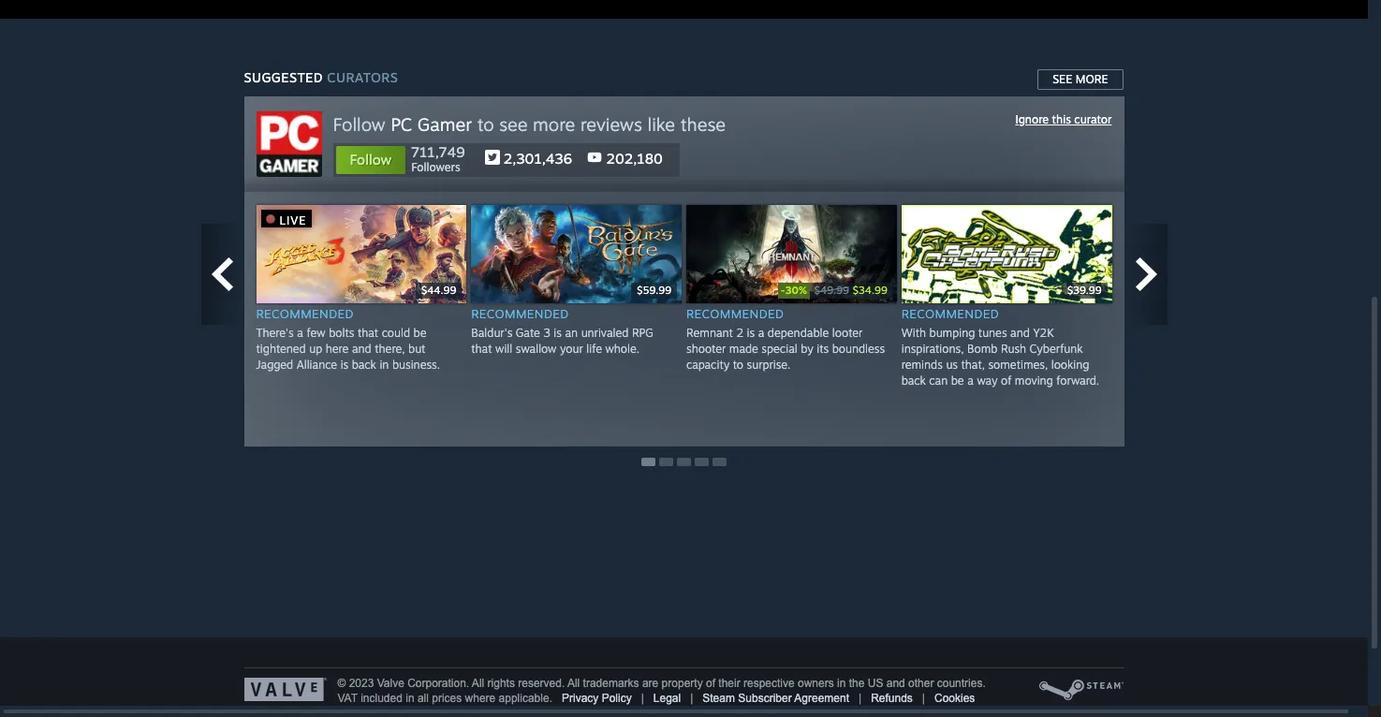 Task type: describe. For each thing, give the bounding box(es) containing it.
711,749 followers
[[411, 143, 465, 174]]

trademarks
[[583, 677, 639, 690]]

agreement
[[794, 692, 849, 705]]

that,
[[961, 357, 985, 371]]

see more link
[[1037, 68, 1124, 91]]

policy
[[602, 692, 632, 705]]

dependable
[[768, 326, 829, 340]]

$39.99 link
[[902, 205, 1117, 303]]

capacity
[[686, 357, 730, 371]]

refunds link
[[871, 692, 913, 705]]

whole.
[[605, 342, 640, 356]]

-
[[781, 283, 786, 297]]

unrivaled
[[581, 326, 629, 340]]

more
[[533, 113, 575, 136]]

steam subscriber agreement link
[[703, 692, 849, 705]]

2 all from the left
[[567, 677, 580, 690]]

corporation.
[[408, 677, 469, 690]]

© 2023 valve corporation.  all rights reserved.  all trademarks are property of their respective owners in the us and other countries. vat included in all prices where applicable. privacy policy | legal | steam subscriber agreement | refunds | cookies
[[338, 677, 986, 705]]

recommended remnant 2 is a dependable looter shooter made special by its boundless capacity to surprise.
[[686, 306, 885, 371]]

2023
[[349, 677, 374, 690]]

privacy
[[562, 692, 599, 705]]

in inside recommended there's a few bolts that could be tightened up here and there, but jagged alliance is back in business.
[[380, 357, 389, 371]]

rights
[[487, 677, 515, 690]]

looter
[[832, 326, 863, 340]]

3 | from the left
[[859, 692, 862, 705]]

up
[[309, 342, 322, 356]]

but
[[408, 342, 426, 356]]

and inside recommended there's a few bolts that could be tightened up here and there, but jagged alliance is back in business.
[[352, 342, 372, 356]]

refunds
[[871, 692, 913, 705]]

moving
[[1015, 373, 1053, 387]]

is inside recommended there's a few bolts that could be tightened up here and there, but jagged alliance is back in business.
[[341, 357, 349, 371]]

us
[[868, 677, 884, 690]]

and inside recommended with bumping tunes and y2k inspirations, bomb rush cyberfunk reminds us that, sometimes, looking back can be a way of moving forward.
[[1011, 326, 1030, 340]]

of inside © 2023 valve corporation.  all rights reserved.  all trademarks are property of their respective owners in the us and other countries. vat included in all prices where applicable. privacy policy | legal | steam subscriber agreement | refunds | cookies
[[706, 677, 716, 690]]

legal link
[[654, 692, 681, 705]]

ignore this curator
[[1016, 112, 1112, 126]]

shooter
[[686, 342, 726, 356]]

bolts
[[329, 326, 354, 340]]

that inside recommended baldur's gate 3 is an unrivaled rpg that will swallow your life whole.
[[471, 342, 492, 356]]

reminds
[[902, 357, 943, 371]]

sometimes,
[[989, 357, 1048, 371]]

$34.99
[[853, 284, 888, 297]]

by
[[801, 342, 814, 356]]

your
[[560, 342, 583, 356]]

rpg
[[632, 326, 653, 340]]

follow for follow pc gamer to see more reviews like these
[[333, 113, 386, 136]]

its
[[817, 342, 829, 356]]

4 | from the left
[[922, 692, 925, 705]]

ignore this curator link
[[1016, 112, 1112, 126]]

respective
[[744, 677, 795, 690]]

suggested
[[244, 69, 323, 85]]

tunes
[[979, 326, 1007, 340]]

that inside recommended there's a few bolts that could be tightened up here and there, but jagged alliance is back in business.
[[358, 326, 379, 340]]

is inside recommended remnant 2 is a dependable looter shooter made special by its boundless capacity to surprise.
[[747, 326, 755, 340]]

can
[[929, 373, 948, 387]]

followers
[[411, 160, 460, 174]]

is inside recommended baldur's gate 3 is an unrivaled rpg that will swallow your life whole.
[[554, 326, 562, 340]]

tightened
[[256, 342, 306, 356]]

boundless
[[832, 342, 885, 356]]

more
[[1076, 72, 1108, 86]]

countries.
[[937, 677, 986, 690]]

pc
[[391, 113, 412, 136]]

to inside recommended remnant 2 is a dependable looter shooter made special by its boundless capacity to surprise.
[[733, 357, 744, 371]]

reserved.
[[518, 677, 565, 690]]

recommended there's a few bolts that could be tightened up here and there, but jagged alliance is back in business.
[[256, 306, 440, 371]]

$44.99
[[421, 284, 456, 297]]

711,749
[[411, 143, 465, 161]]

follow link
[[335, 145, 407, 175]]

2 valve software image from the left
[[1038, 678, 1124, 702]]

$59.99 link
[[471, 205, 686, 303]]

this
[[1052, 112, 1071, 126]]

follow pc gamer to see more reviews like these
[[333, 113, 726, 136]]

follow for follow
[[350, 151, 392, 169]]

cookies link
[[935, 692, 975, 705]]

property
[[662, 677, 703, 690]]

these
[[681, 113, 726, 136]]

1 vertical spatial in
[[837, 677, 846, 690]]

applicable.
[[499, 692, 553, 705]]

other
[[909, 677, 934, 690]]

the
[[849, 677, 865, 690]]



Task type: locate. For each thing, give the bounding box(es) containing it.
of
[[1001, 373, 1012, 387], [706, 677, 716, 690]]

0 horizontal spatial in
[[380, 357, 389, 371]]

and up rush
[[1011, 326, 1030, 340]]

recommended for recommended remnant 2 is a dependable looter shooter made special by its boundless capacity to surprise.
[[686, 306, 784, 321]]

follow
[[333, 113, 386, 136], [350, 151, 392, 169]]

included
[[361, 692, 403, 705]]

is right 3
[[554, 326, 562, 340]]

surprise.
[[747, 357, 791, 371]]

in left the
[[837, 677, 846, 690]]

here
[[326, 342, 349, 356]]

1 horizontal spatial of
[[1001, 373, 1012, 387]]

1 horizontal spatial be
[[951, 373, 964, 387]]

0 vertical spatial back
[[352, 357, 376, 371]]

a right 2
[[758, 326, 765, 340]]

that
[[358, 326, 379, 340], [471, 342, 492, 356]]

3
[[544, 326, 550, 340]]

0 horizontal spatial and
[[352, 342, 372, 356]]

all
[[472, 677, 484, 690], [567, 677, 580, 690]]

1 valve software image from the left
[[244, 678, 326, 701]]

see more
[[1053, 72, 1108, 86]]

2 horizontal spatial is
[[747, 326, 755, 340]]

1 horizontal spatial to
[[733, 357, 744, 371]]

looking
[[1051, 357, 1090, 371]]

ignore
[[1016, 112, 1049, 126]]

cookies
[[935, 692, 975, 705]]

in
[[380, 357, 389, 371], [837, 677, 846, 690], [406, 692, 414, 705]]

like
[[648, 113, 675, 136]]

0 vertical spatial of
[[1001, 373, 1012, 387]]

1 recommended from the left
[[256, 306, 354, 321]]

recommended inside recommended with bumping tunes and y2k inspirations, bomb rush cyberfunk reminds us that, sometimes, looking back can be a way of moving forward.
[[902, 306, 999, 321]]

subscriber
[[738, 692, 792, 705]]

30%
[[785, 283, 807, 297]]

and
[[1011, 326, 1030, 340], [352, 342, 372, 356], [887, 677, 905, 690]]

a inside recommended with bumping tunes and y2k inspirations, bomb rush cyberfunk reminds us that, sometimes, looking back can be a way of moving forward.
[[968, 373, 974, 387]]

is
[[554, 326, 562, 340], [747, 326, 755, 340], [341, 357, 349, 371]]

follow up follow link
[[333, 113, 386, 136]]

and up the refunds link
[[887, 677, 905, 690]]

to
[[477, 113, 494, 136], [733, 357, 744, 371]]

2 | from the left
[[690, 692, 693, 705]]

is down the here
[[341, 357, 349, 371]]

recommended
[[256, 306, 354, 321], [471, 306, 569, 321], [686, 306, 784, 321], [902, 306, 999, 321]]

a inside recommended remnant 2 is a dependable looter shooter made special by its boundless capacity to surprise.
[[758, 326, 765, 340]]

1 vertical spatial back
[[902, 373, 926, 387]]

0 vertical spatial in
[[380, 357, 389, 371]]

recommended up 2
[[686, 306, 784, 321]]

0 horizontal spatial a
[[297, 326, 303, 340]]

with
[[902, 326, 926, 340]]

their
[[719, 677, 740, 690]]

valve software image
[[244, 678, 326, 701], [1038, 678, 1124, 702]]

curator
[[1075, 112, 1112, 126]]

suggested curators
[[244, 69, 398, 85]]

a inside recommended there's a few bolts that could be tightened up here and there, but jagged alliance is back in business.
[[297, 326, 303, 340]]

2 vertical spatial and
[[887, 677, 905, 690]]

of right way
[[1001, 373, 1012, 387]]

curators
[[327, 69, 398, 85]]

$39.99
[[1068, 284, 1102, 297]]

0 vertical spatial be
[[414, 326, 427, 340]]

2 vertical spatial in
[[406, 692, 414, 705]]

bumping
[[930, 326, 975, 340]]

back inside recommended there's a few bolts that could be tightened up here and there, but jagged alliance is back in business.
[[352, 357, 376, 371]]

0 vertical spatial and
[[1011, 326, 1030, 340]]

recommended for recommended with bumping tunes and y2k inspirations, bomb rush cyberfunk reminds us that, sometimes, looking back can be a way of moving forward.
[[902, 306, 999, 321]]

1 vertical spatial and
[[352, 342, 372, 356]]

jagged
[[256, 357, 293, 371]]

a down "that," on the right of the page
[[968, 373, 974, 387]]

2 horizontal spatial in
[[837, 677, 846, 690]]

where
[[465, 692, 496, 705]]

recommended for recommended baldur's gate 3 is an unrivaled rpg that will swallow your life whole.
[[471, 306, 569, 321]]

y2k
[[1033, 326, 1054, 340]]

1 vertical spatial be
[[951, 373, 964, 387]]

1 vertical spatial of
[[706, 677, 716, 690]]

a left few
[[297, 326, 303, 340]]

of inside recommended with bumping tunes and y2k inspirations, bomb rush cyberfunk reminds us that, sometimes, looking back can be a way of moving forward.
[[1001, 373, 1012, 387]]

us
[[946, 357, 958, 371]]

| down "other"
[[922, 692, 925, 705]]

is right 2
[[747, 326, 755, 340]]

alliance
[[297, 357, 337, 371]]

2
[[736, 326, 744, 340]]

be inside recommended with bumping tunes and y2k inspirations, bomb rush cyberfunk reminds us that, sometimes, looking back can be a way of moving forward.
[[951, 373, 964, 387]]

1 horizontal spatial back
[[902, 373, 926, 387]]

1 vertical spatial to
[[733, 357, 744, 371]]

there,
[[375, 342, 405, 356]]

of up steam
[[706, 677, 716, 690]]

there's
[[256, 326, 294, 340]]

1 all from the left
[[472, 677, 484, 690]]

bomb
[[967, 342, 998, 356]]

swallow
[[516, 342, 557, 356]]

0 horizontal spatial that
[[358, 326, 379, 340]]

0 horizontal spatial valve software image
[[244, 678, 326, 701]]

1 vertical spatial follow
[[350, 151, 392, 169]]

0 horizontal spatial be
[[414, 326, 427, 340]]

0 vertical spatial follow
[[333, 113, 386, 136]]

inspirations,
[[902, 342, 964, 356]]

4 recommended from the left
[[902, 306, 999, 321]]

steam
[[703, 692, 735, 705]]

| down the
[[859, 692, 862, 705]]

cyberfunk
[[1030, 342, 1083, 356]]

privacy policy link
[[562, 692, 632, 705]]

gamer
[[418, 113, 472, 136]]

follow down pc
[[350, 151, 392, 169]]

| down property
[[690, 692, 693, 705]]

1 | from the left
[[641, 692, 644, 705]]

recommended inside recommended there's a few bolts that could be tightened up here and there, but jagged alliance is back in business.
[[256, 306, 354, 321]]

way
[[977, 373, 998, 387]]

in down "there,"
[[380, 357, 389, 371]]

be inside recommended there's a few bolts that could be tightened up here and there, but jagged alliance is back in business.
[[414, 326, 427, 340]]

recommended baldur's gate 3 is an unrivaled rpg that will swallow your life whole.
[[471, 306, 653, 356]]

to left see
[[477, 113, 494, 136]]

3 recommended from the left
[[686, 306, 784, 321]]

an
[[565, 326, 578, 340]]

recommended inside recommended remnant 2 is a dependable looter shooter made special by its boundless capacity to surprise.
[[686, 306, 784, 321]]

life
[[587, 342, 602, 356]]

and inside © 2023 valve corporation.  all rights reserved.  all trademarks are property of their respective owners in the us and other countries. vat included in all prices where applicable. privacy policy | legal | steam subscriber agreement | refunds | cookies
[[887, 677, 905, 690]]

legal
[[654, 692, 681, 705]]

202,180
[[602, 150, 663, 168]]

1 horizontal spatial valve software image
[[1038, 678, 1124, 702]]

1 vertical spatial that
[[471, 342, 492, 356]]

0 vertical spatial that
[[358, 326, 379, 340]]

prices
[[432, 692, 462, 705]]

rush
[[1001, 342, 1027, 356]]

2 horizontal spatial and
[[1011, 326, 1030, 340]]

-30% $49.99 $34.99
[[781, 283, 888, 297]]

in left all
[[406, 692, 414, 705]]

0 horizontal spatial back
[[352, 357, 376, 371]]

recommended up bumping
[[902, 306, 999, 321]]

valve
[[377, 677, 404, 690]]

forward.
[[1057, 373, 1100, 387]]

1 horizontal spatial all
[[567, 677, 580, 690]]

see
[[499, 113, 528, 136]]

0 vertical spatial to
[[477, 113, 494, 136]]

back inside recommended with bumping tunes and y2k inspirations, bomb rush cyberfunk reminds us that, sometimes, looking back can be a way of moving forward.
[[902, 373, 926, 387]]

1 horizontal spatial a
[[758, 326, 765, 340]]

back down reminds
[[902, 373, 926, 387]]

2 horizontal spatial a
[[968, 373, 974, 387]]

all up where on the left bottom of page
[[472, 677, 484, 690]]

0 horizontal spatial is
[[341, 357, 349, 371]]

special
[[762, 342, 798, 356]]

few
[[307, 326, 326, 340]]

all up privacy
[[567, 677, 580, 690]]

be
[[414, 326, 427, 340], [951, 373, 964, 387]]

$59.99
[[637, 284, 671, 297]]

back down "there,"
[[352, 357, 376, 371]]

0 horizontal spatial all
[[472, 677, 484, 690]]

be up but
[[414, 326, 427, 340]]

will
[[495, 342, 512, 356]]

recommended for recommended there's a few bolts that could be tightened up here and there, but jagged alliance is back in business.
[[256, 306, 354, 321]]

live
[[280, 214, 307, 228]]

could
[[382, 326, 410, 340]]

recommended up few
[[256, 306, 354, 321]]

and right the here
[[352, 342, 372, 356]]

to down made on the right top of page
[[733, 357, 744, 371]]

owners
[[798, 677, 834, 690]]

that right bolts
[[358, 326, 379, 340]]

1 horizontal spatial in
[[406, 692, 414, 705]]

1 horizontal spatial that
[[471, 342, 492, 356]]

that down baldur's
[[471, 342, 492, 356]]

$49.99
[[815, 284, 849, 297]]

reviews
[[581, 113, 642, 136]]

2,301,436
[[500, 150, 572, 168]]

1 horizontal spatial is
[[554, 326, 562, 340]]

1 horizontal spatial and
[[887, 677, 905, 690]]

made
[[729, 342, 758, 356]]

recommended up gate
[[471, 306, 569, 321]]

0 horizontal spatial to
[[477, 113, 494, 136]]

vat
[[338, 692, 358, 705]]

©
[[338, 677, 346, 690]]

be down us
[[951, 373, 964, 387]]

recommended inside recommended baldur's gate 3 is an unrivaled rpg that will swallow your life whole.
[[471, 306, 569, 321]]

0 horizontal spatial of
[[706, 677, 716, 690]]

baldur's
[[471, 326, 513, 340]]

2 recommended from the left
[[471, 306, 569, 321]]

| down 'are'
[[641, 692, 644, 705]]



Task type: vqa. For each thing, say whether or not it's contained in the screenshot.
GAMER
yes



